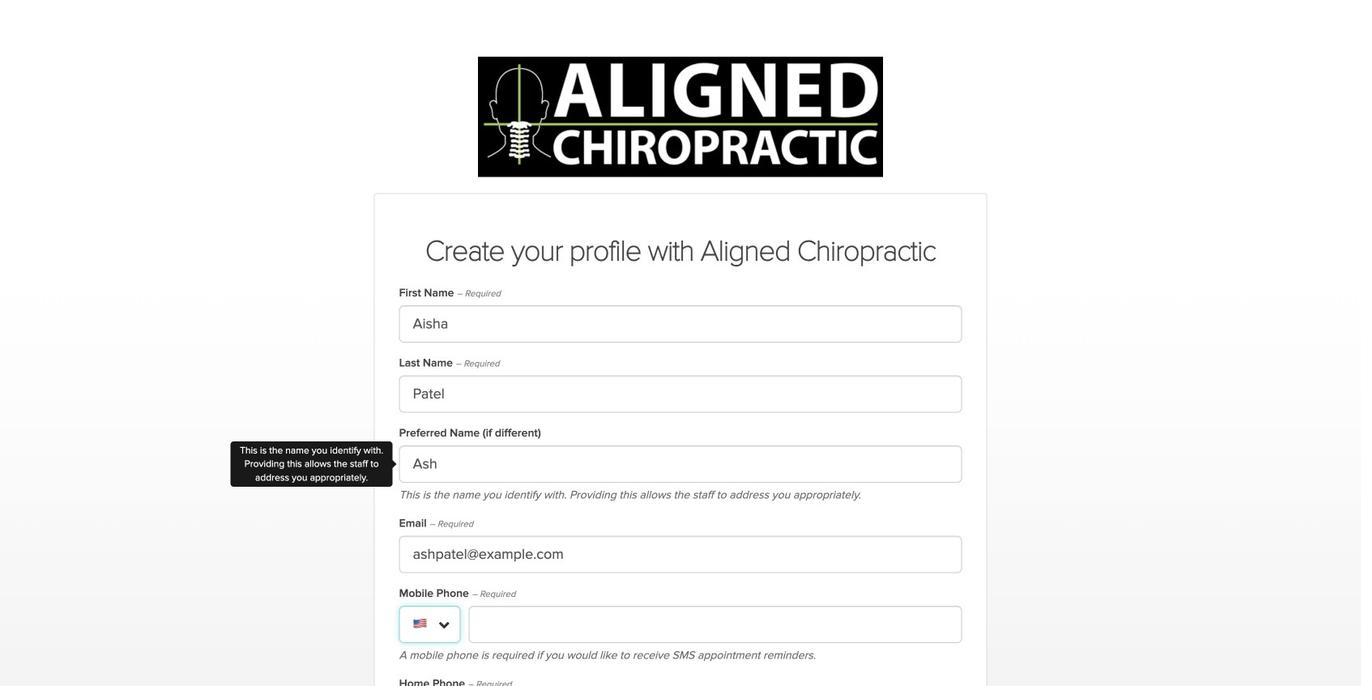 Task type: vqa. For each thing, say whether or not it's contained in the screenshot.
option at the bottom left of page
no



Task type: locate. For each thing, give the bounding box(es) containing it.
tooltip
[[227, 441, 397, 487]]

None telephone field
[[469, 606, 962, 643]]

Last Name text field
[[399, 375, 962, 413]]



Task type: describe. For each thing, give the bounding box(es) containing it.
First Name text field
[[399, 305, 962, 343]]

aligned chiropractic image
[[478, 57, 883, 177]]

Preferred Name (if different) text field
[[399, 445, 962, 483]]

Email Address email field
[[399, 536, 962, 573]]



